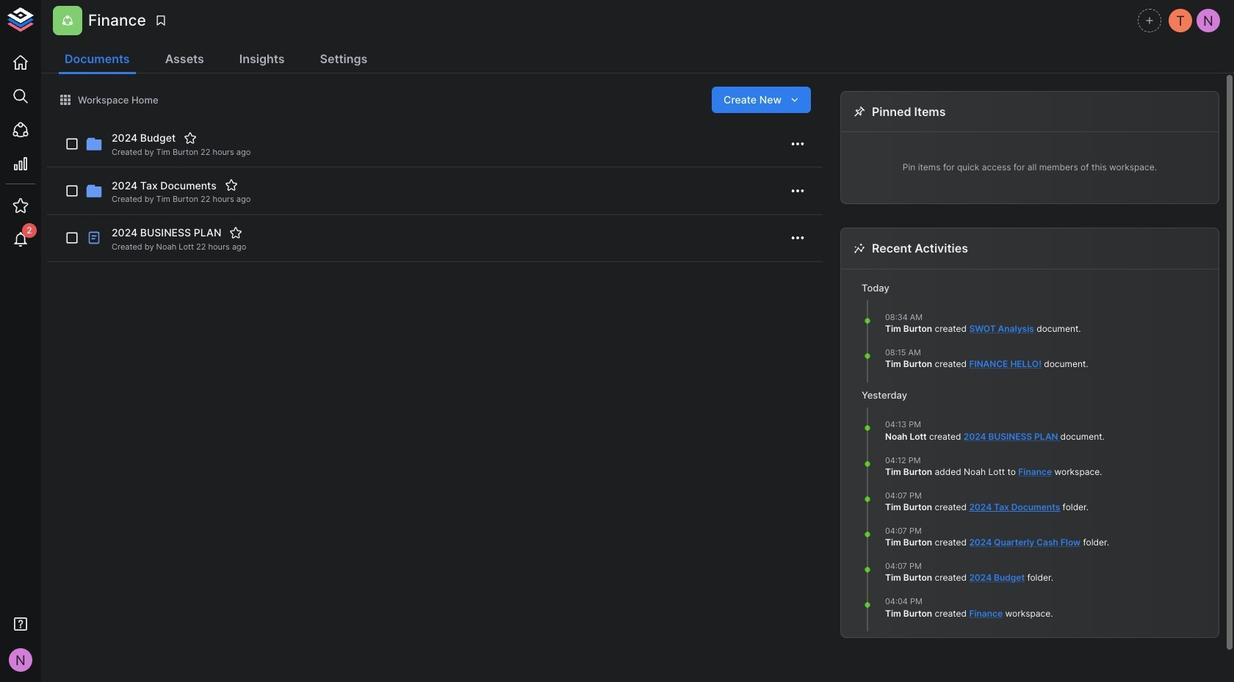 Task type: vqa. For each thing, say whether or not it's contained in the screenshot.
leftmost Favorite image
yes



Task type: describe. For each thing, give the bounding box(es) containing it.
1 vertical spatial favorite image
[[230, 226, 243, 239]]

0 vertical spatial favorite image
[[225, 179, 238, 192]]



Task type: locate. For each thing, give the bounding box(es) containing it.
bookmark image
[[154, 14, 167, 27]]

favorite image
[[225, 179, 238, 192], [230, 226, 243, 239]]

favorite image
[[184, 132, 197, 145]]



